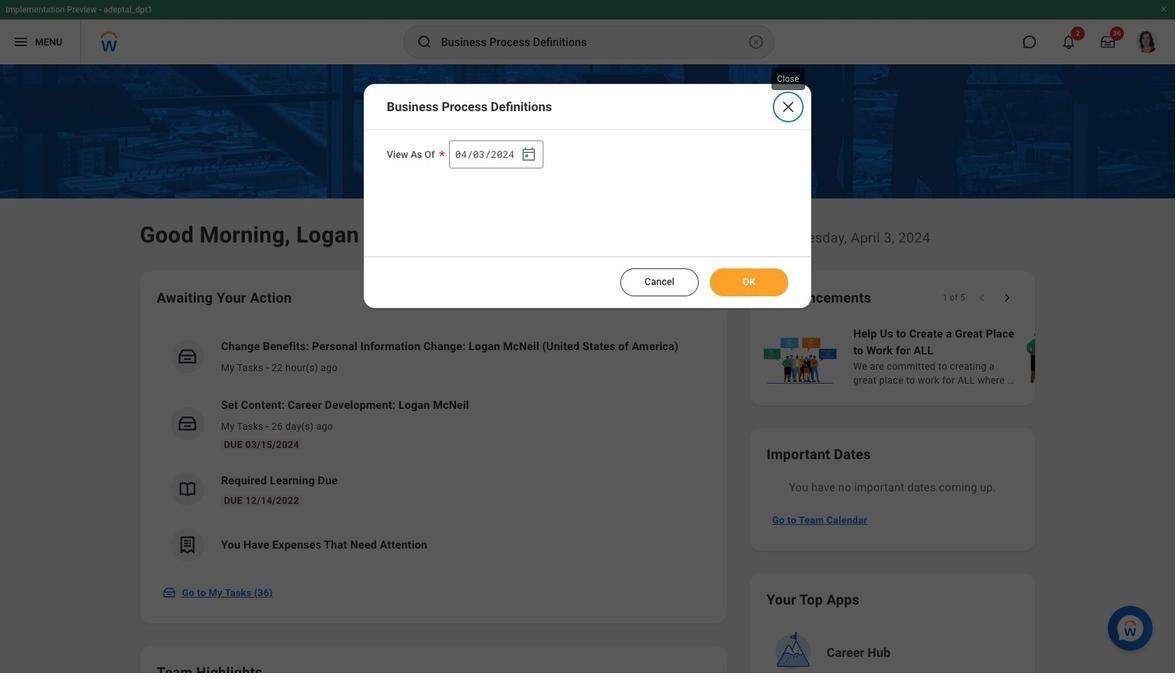 Task type: locate. For each thing, give the bounding box(es) containing it.
dialog
[[364, 84, 811, 308]]

close environment banner image
[[1160, 5, 1168, 13]]

list
[[761, 325, 1175, 389], [157, 327, 711, 574]]

0 vertical spatial inbox image
[[177, 346, 198, 367]]

x circle image
[[747, 34, 764, 50]]

inbox image
[[162, 586, 176, 600]]

notifications large image
[[1062, 35, 1076, 49]]

main content
[[0, 64, 1175, 674]]

inbox large image
[[1101, 35, 1115, 49]]

2 inbox image from the top
[[177, 413, 198, 434]]

banner
[[0, 0, 1175, 64]]

1 vertical spatial inbox image
[[177, 413, 198, 434]]

book open image
[[177, 479, 198, 500]]

calendar image
[[520, 146, 537, 163]]

tooltip
[[769, 65, 808, 93]]

status
[[943, 292, 965, 304]]

1 horizontal spatial list
[[761, 325, 1175, 389]]

0 horizontal spatial list
[[157, 327, 711, 574]]

group
[[449, 141, 543, 169]]

inbox image
[[177, 346, 198, 367], [177, 413, 198, 434]]

chevron right small image
[[1000, 291, 1014, 305]]



Task type: describe. For each thing, give the bounding box(es) containing it.
x image
[[780, 99, 797, 115]]

dashboard expenses image
[[177, 535, 198, 556]]

search image
[[416, 34, 433, 50]]

1 inbox image from the top
[[177, 346, 198, 367]]

chevron left small image
[[975, 291, 989, 305]]

profile logan mcneil element
[[1128, 27, 1167, 57]]



Task type: vqa. For each thing, say whether or not it's contained in the screenshot.
main content
yes



